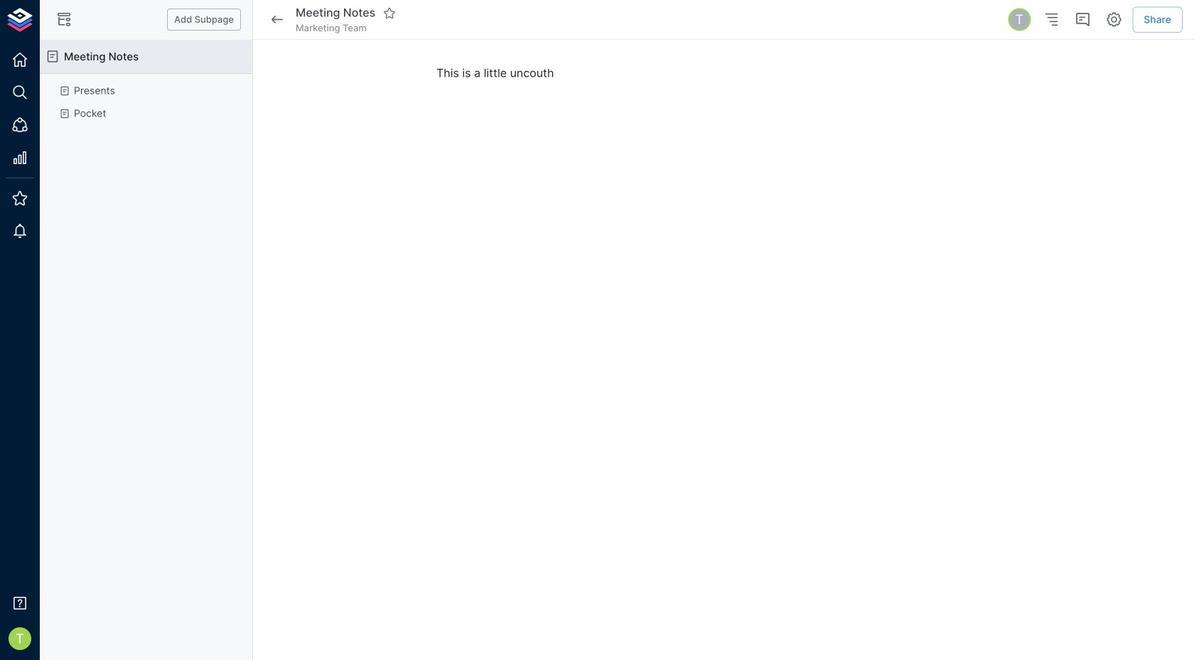 Task type: locate. For each thing, give the bounding box(es) containing it.
go back image
[[269, 11, 286, 28]]

favorite image
[[383, 7, 396, 19]]

table of contents image
[[1043, 11, 1060, 28]]

settings image
[[1105, 11, 1122, 28]]

comments image
[[1074, 11, 1091, 28]]



Task type: describe. For each thing, give the bounding box(es) containing it.
hide wiki image
[[55, 11, 72, 28]]



Task type: vqa. For each thing, say whether or not it's contained in the screenshot.
NAME (OPTIONAL) text field
no



